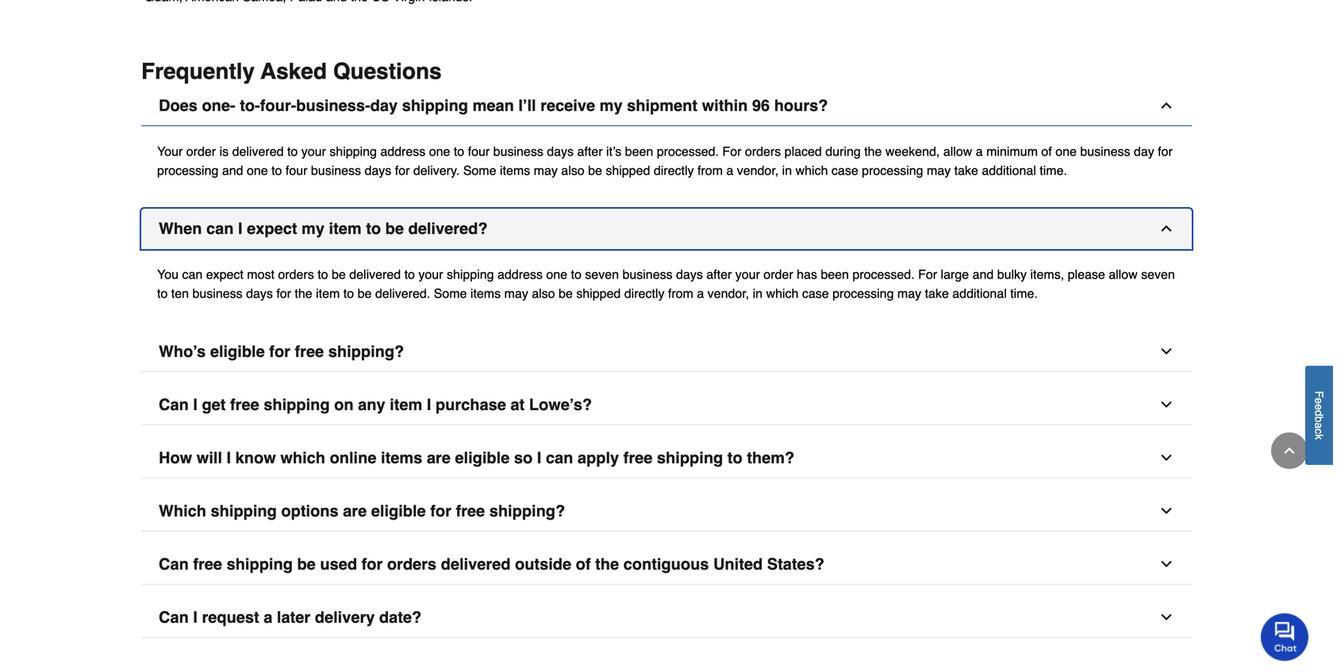 Task type: describe. For each thing, give the bounding box(es) containing it.
them?
[[747, 449, 795, 467]]

take inside you can expect most orders to be delivered to your shipping address one to seven business days after your order has been processed. for large and bulky items, please allow seven to ten business days for the item to be delivered. some items may also be shipped directly from a vendor, in which case processing may take additional time.
[[925, 286, 949, 301]]

2 seven from the left
[[1142, 267, 1176, 282]]

frequently asked questions
[[141, 59, 442, 84]]

in inside you can expect most orders to be delivered to your shipping address one to seven business days after your order has been processed. for large and bulky items, please allow seven to ten business days for the item to be delivered. some items may also be shipped directly from a vendor, in which case processing may take additional time.
[[753, 286, 763, 301]]

a down within
[[727, 163, 734, 178]]

used
[[320, 555, 357, 574]]

when can i expect my item to be delivered?
[[159, 219, 488, 238]]

on
[[334, 396, 354, 414]]

can i request a later delivery date? button
[[141, 598, 1192, 638]]

options
[[281, 502, 339, 520]]

delivery
[[315, 608, 375, 627]]

orders inside button
[[387, 555, 437, 574]]

can for when
[[206, 219, 234, 238]]

apply
[[578, 449, 619, 467]]

for inside you can expect most orders to be delivered to your shipping address one to seven business days after your order has been processed. for large and bulky items, please allow seven to ten business days for the item to be delivered. some items may also be shipped directly from a vendor, in which case processing may take additional time.
[[277, 286, 291, 301]]

delivery.
[[414, 163, 460, 178]]

to inside when can i expect my item to be delivered? button
[[366, 219, 381, 238]]

so
[[514, 449, 533, 467]]

f e e d b a c k
[[1314, 391, 1326, 440]]

are inside button
[[343, 502, 367, 520]]

allow inside you can expect most orders to be delivered to your shipping address one to seven business days after your order has been processed. for large and bulky items, please allow seven to ten business days for the item to be delivered. some items may also be shipped directly from a vendor, in which case processing may take additional time.
[[1109, 267, 1138, 282]]

i right when
[[238, 219, 243, 238]]

a left minimum
[[976, 144, 983, 159]]

b
[[1314, 417, 1326, 423]]

take inside your order is delivered to your shipping address one to four business days after it's been processed. for orders placed during the weekend, allow a minimum of one business day for processing and one to four business days for delivery. some items may also be shipped directly from a vendor, in which case processing may take additional time.
[[955, 163, 979, 178]]

address inside you can expect most orders to be delivered to your shipping address one to seven business days after your order has been processed. for large and bulky items, please allow seven to ten business days for the item to be delivered. some items may also be shipped directly from a vendor, in which case processing may take additional time.
[[498, 267, 543, 282]]

know
[[236, 449, 276, 467]]

1 e from the top
[[1314, 398, 1326, 404]]

does one- to-four-business-day shipping mean i'll receive my shipment within 96 hours? button
[[141, 86, 1192, 126]]

shipped inside you can expect most orders to be delivered to your shipping address one to seven business days after your order has been processed. for large and bulky items, please allow seven to ten business days for the item to be delivered. some items may also be shipped directly from a vendor, in which case processing may take additional time.
[[577, 286, 621, 301]]

days left delivery.
[[365, 163, 392, 178]]

large
[[941, 267, 969, 282]]

and inside you can expect most orders to be delivered to your shipping address one to seven business days after your order has been processed. for large and bulky items, please allow seven to ten business days for the item to be delivered. some items may also be shipped directly from a vendor, in which case processing may take additional time.
[[973, 267, 994, 282]]

1 horizontal spatial your
[[419, 267, 443, 282]]

directly inside you can expect most orders to be delivered to your shipping address one to seven business days after your order has been processed. for large and bulky items, please allow seven to ten business days for the item to be delivered. some items may also be shipped directly from a vendor, in which case processing may take additional time.
[[625, 286, 665, 301]]

four-
[[260, 96, 296, 115]]

can free shipping be used for orders delivered outside of the contiguous united states? button
[[141, 545, 1192, 585]]

chevron up image for does one- to-four-business-day shipping mean i'll receive my shipment within 96 hours?
[[1159, 98, 1175, 113]]

one-
[[202, 96, 236, 115]]

can i get free shipping on any item i purchase at lowe's? button
[[141, 385, 1192, 425]]

1 seven from the left
[[585, 267, 619, 282]]

shipping? inside button
[[328, 343, 404, 361]]

been inside your order is delivered to your shipping address one to four business days after it's been processed. for orders placed during the weekend, allow a minimum of one business day for processing and one to four business days for delivery. some items may also be shipped directly from a vendor, in which case processing may take additional time.
[[625, 144, 654, 159]]

chevron down image for who's eligible for free shipping?
[[1159, 344, 1175, 360]]

items inside your order is delivered to your shipping address one to four business days after it's been processed. for orders placed during the weekend, allow a minimum of one business day for processing and one to four business days for delivery. some items may also be shipped directly from a vendor, in which case processing may take additional time.
[[500, 163, 530, 178]]

chevron down image for lowe's?
[[1159, 397, 1175, 413]]

from inside you can expect most orders to be delivered to your shipping address one to seven business days after your order has been processed. for large and bulky items, please allow seven to ten business days for the item to be delivered. some items may also be shipped directly from a vendor, in which case processing may take additional time.
[[668, 286, 694, 301]]

days down when can i expect my item to be delivered? button
[[676, 267, 703, 282]]

business-
[[296, 96, 370, 115]]

after inside you can expect most orders to be delivered to your shipping address one to seven business days after your order has been processed. for large and bulky items, please allow seven to ten business days for the item to be delivered. some items may also be shipped directly from a vendor, in which case processing may take additional time.
[[707, 267, 732, 282]]

eligible inside button
[[371, 502, 426, 520]]

placed
[[785, 144, 822, 159]]

f
[[1314, 391, 1326, 398]]

can i request a later delivery date?
[[159, 608, 422, 627]]

you can expect most orders to be delivered to your shipping address one to seven business days after your order has been processed. for large and bulky items, please allow seven to ten business days for the item to be delivered. some items may also be shipped directly from a vendor, in which case processing may take additional time.
[[157, 267, 1176, 301]]

can for can free shipping be used for orders delivered outside of the contiguous united states?
[[159, 555, 189, 574]]

f e e d b a c k button
[[1306, 366, 1334, 465]]

items,
[[1031, 267, 1065, 282]]

case inside you can expect most orders to be delivered to your shipping address one to seven business days after your order has been processed. for large and bulky items, please allow seven to ten business days for the item to be delivered. some items may also be shipped directly from a vendor, in which case processing may take additional time.
[[803, 286, 829, 301]]

can for you
[[182, 267, 203, 282]]

shipping inside button
[[211, 502, 277, 520]]

will
[[197, 449, 222, 467]]

item inside "button"
[[390, 396, 423, 414]]

how
[[159, 449, 192, 467]]

time. inside your order is delivered to your shipping address one to four business days after it's been processed. for orders placed during the weekend, allow a minimum of one business day for processing and one to four business days for delivery. some items may also be shipped directly from a vendor, in which case processing may take additional time.
[[1040, 163, 1068, 178]]

questions
[[333, 59, 442, 84]]

one inside you can expect most orders to be delivered to your shipping address one to seven business days after your order has been processed. for large and bulky items, please allow seven to ten business days for the item to be delivered. some items may also be shipped directly from a vendor, in which case processing may take additional time.
[[547, 267, 568, 282]]

some inside you can expect most orders to be delivered to your shipping address one to seven business days after your order has been processed. for large and bulky items, please allow seven to ten business days for the item to be delivered. some items may also be shipped directly from a vendor, in which case processing may take additional time.
[[434, 286, 467, 301]]

c
[[1314, 429, 1326, 435]]

delivered.
[[375, 286, 430, 301]]

which shipping options are eligible for free shipping?
[[159, 502, 565, 520]]

d
[[1314, 410, 1326, 417]]

from inside your order is delivered to your shipping address one to four business days after it's been processed. for orders placed during the weekend, allow a minimum of one business day for processing and one to four business days for delivery. some items may also be shipped directly from a vendor, in which case processing may take additional time.
[[698, 163, 723, 178]]

your
[[157, 144, 183, 159]]

your inside your order is delivered to your shipping address one to four business days after it's been processed. for orders placed during the weekend, allow a minimum of one business day for processing and one to four business days for delivery. some items may also be shipped directly from a vendor, in which case processing may take additional time.
[[301, 144, 326, 159]]

and inside your order is delivered to your shipping address one to four business days after it's been processed. for orders placed during the weekend, allow a minimum of one business day for processing and one to four business days for delivery. some items may also be shipped directly from a vendor, in which case processing may take additional time.
[[222, 163, 243, 178]]

delivered for orders
[[349, 267, 401, 282]]

directly inside your order is delivered to your shipping address one to four business days after it's been processed. for orders placed during the weekend, allow a minimum of one business day for processing and one to four business days for delivery. some items may also be shipped directly from a vendor, in which case processing may take additional time.
[[654, 163, 694, 178]]

i right will
[[227, 449, 231, 467]]

a inside you can expect most orders to be delivered to your shipping address one to seven business days after your order has been processed. for large and bulky items, please allow seven to ten business days for the item to be delivered. some items may also be shipped directly from a vendor, in which case processing may take additional time.
[[697, 286, 704, 301]]

for inside you can expect most orders to be delivered to your shipping address one to seven business days after your order has been processed. for large and bulky items, please allow seven to ten business days for the item to be delivered. some items may also be shipped directly from a vendor, in which case processing may take additional time.
[[919, 267, 938, 282]]

contiguous
[[624, 555, 709, 574]]

the inside button
[[596, 555, 619, 574]]

outside
[[515, 555, 572, 574]]

for inside your order is delivered to your shipping address one to four business days after it's been processed. for orders placed during the weekend, allow a minimum of one business day for processing and one to four business days for delivery. some items may also be shipped directly from a vendor, in which case processing may take additional time.
[[723, 144, 742, 159]]

later
[[277, 608, 311, 627]]

1 horizontal spatial four
[[468, 144, 490, 159]]

0 horizontal spatial eligible
[[210, 343, 265, 361]]

processing inside you can expect most orders to be delivered to your shipping address one to seven business days after your order has been processed. for large and bulky items, please allow seven to ten business days for the item to be delivered. some items may also be shipped directly from a vendor, in which case processing may take additional time.
[[833, 286, 894, 301]]

a inside button
[[1314, 423, 1326, 429]]

day inside your order is delivered to your shipping address one to four business days after it's been processed. for orders placed during the weekend, allow a minimum of one business day for processing and one to four business days for delivery. some items may also be shipped directly from a vendor, in which case processing may take additional time.
[[1134, 144, 1155, 159]]

2 horizontal spatial eligible
[[455, 449, 510, 467]]

chevron up image inside scroll to top element
[[1282, 443, 1298, 459]]

2 vertical spatial can
[[546, 449, 573, 467]]

days down the most
[[246, 286, 273, 301]]

processed. inside you can expect most orders to be delivered to your shipping address one to seven business days after your order has been processed. for large and bulky items, please allow seven to ten business days for the item to be delivered. some items may also be shipped directly from a vendor, in which case processing may take additional time.
[[853, 267, 915, 282]]

1 vertical spatial four
[[286, 163, 308, 178]]

in inside your order is delivered to your shipping address one to four business days after it's been processed. for orders placed during the weekend, allow a minimum of one business day for processing and one to four business days for delivery. some items may also be shipped directly from a vendor, in which case processing may take additional time.
[[783, 163, 792, 178]]

additional inside your order is delivered to your shipping address one to four business days after it's been processed. for orders placed during the weekend, allow a minimum of one business day for processing and one to four business days for delivery. some items may also be shipped directly from a vendor, in which case processing may take additional time.
[[982, 163, 1037, 178]]

during
[[826, 144, 861, 159]]

chevron down image inside 'can i request a later delivery date?' button
[[1159, 610, 1175, 626]]

expect inside button
[[247, 219, 297, 238]]

ten
[[171, 286, 189, 301]]

are inside button
[[427, 449, 451, 467]]



Task type: vqa. For each thing, say whether or not it's contained in the screenshot.
topmost project
no



Task type: locate. For each thing, give the bounding box(es) containing it.
your
[[301, 144, 326, 159], [419, 267, 443, 282], [736, 267, 760, 282]]

days down receive
[[547, 144, 574, 159]]

united
[[714, 555, 763, 574]]

0 horizontal spatial time.
[[1011, 286, 1038, 301]]

the inside your order is delivered to your shipping address one to four business days after it's been processed. for orders placed during the weekend, allow a minimum of one business day for processing and one to four business days for delivery. some items may also be shipped directly from a vendor, in which case processing may take additional time.
[[865, 144, 882, 159]]

which inside your order is delivered to your shipping address one to four business days after it's been processed. for orders placed during the weekend, allow a minimum of one business day for processing and one to four business days for delivery. some items may also be shipped directly from a vendor, in which case processing may take additional time.
[[796, 163, 828, 178]]

chevron down image inside can i get free shipping on any item i purchase at lowe's? "button"
[[1159, 397, 1175, 413]]

chevron down image inside who's eligible for free shipping? button
[[1159, 344, 1175, 360]]

k
[[1314, 435, 1326, 440]]

items inside you can expect most orders to be delivered to your shipping address one to seven business days after your order has been processed. for large and bulky items, please allow seven to ten business days for the item to be delivered. some items may also be shipped directly from a vendor, in which case processing may take additional time.
[[471, 286, 501, 301]]

be inside your order is delivered to your shipping address one to four business days after it's been processed. for orders placed during the weekend, allow a minimum of one business day for processing and one to four business days for delivery. some items may also be shipped directly from a vendor, in which case processing may take additional time.
[[588, 163, 602, 178]]

0 horizontal spatial and
[[222, 163, 243, 178]]

the inside you can expect most orders to be delivered to your shipping address one to seven business days after your order has been processed. for large and bulky items, please allow seven to ten business days for the item to be delivered. some items may also be shipped directly from a vendor, in which case processing may take additional time.
[[295, 286, 313, 301]]

time. inside you can expect most orders to be delivered to your shipping address one to seven business days after your order has been processed. for large and bulky items, please allow seven to ten business days for the item to be delivered. some items may also be shipped directly from a vendor, in which case processing may take additional time.
[[1011, 286, 1038, 301]]

orders inside you can expect most orders to be delivered to your shipping address one to seven business days after your order has been processed. for large and bulky items, please allow seven to ten business days for the item to be delivered. some items may also be shipped directly from a vendor, in which case processing may take additional time.
[[278, 267, 314, 282]]

delivered left outside
[[441, 555, 511, 574]]

1 horizontal spatial for
[[919, 267, 938, 282]]

0 horizontal spatial after
[[578, 144, 603, 159]]

processed. down does one- to-four-business-day shipping mean i'll receive my shipment within 96 hours? button
[[657, 144, 719, 159]]

1 vertical spatial allow
[[1109, 267, 1138, 282]]

delivered right is
[[232, 144, 284, 159]]

chevron down image for which shipping options are eligible for free shipping?
[[1159, 503, 1175, 519]]

vendor, inside you can expect most orders to be delivered to your shipping address one to seven business days after your order has been processed. for large and bulky items, please allow seven to ten business days for the item to be delivered. some items may also be shipped directly from a vendor, in which case processing may take additional time.
[[708, 286, 750, 301]]

free inside button
[[456, 502, 485, 520]]

items down i'll on the top of page
[[500, 163, 530, 178]]

shipped
[[606, 163, 651, 178], [577, 286, 621, 301]]

0 vertical spatial orders
[[745, 144, 781, 159]]

chevron down image
[[1159, 344, 1175, 360], [1159, 503, 1175, 519]]

who's
[[159, 343, 206, 361]]

2 vertical spatial the
[[596, 555, 619, 574]]

shipping? up any
[[328, 343, 404, 361]]

1 chevron down image from the top
[[1159, 344, 1175, 360]]

0 vertical spatial can
[[206, 219, 234, 238]]

vendor,
[[737, 163, 779, 178], [708, 286, 750, 301]]

any
[[358, 396, 386, 414]]

for left large
[[919, 267, 938, 282]]

can up ten
[[182, 267, 203, 282]]

0 horizontal spatial shipping?
[[328, 343, 404, 361]]

0 vertical spatial been
[[625, 144, 654, 159]]

chevron down image inside how will i know which online items are eligible so i can apply free shipping to them? button
[[1159, 450, 1175, 466]]

1 vertical spatial item
[[316, 286, 340, 301]]

order inside you can expect most orders to be delivered to your shipping address one to seven business days after your order has been processed. for large and bulky items, please allow seven to ten business days for the item to be delivered. some items may also be shipped directly from a vendor, in which case processing may take additional time.
[[764, 267, 794, 282]]

a up who's eligible for free shipping? button
[[697, 286, 704, 301]]

get
[[202, 396, 226, 414]]

additional down large
[[953, 286, 1007, 301]]

which right 'know'
[[281, 449, 326, 467]]

shipped inside your order is delivered to your shipping address one to four business days after it's been processed. for orders placed during the weekend, allow a minimum of one business day for processing and one to four business days for delivery. some items may also be shipped directly from a vendor, in which case processing may take additional time.
[[606, 163, 651, 178]]

in
[[783, 163, 792, 178], [753, 286, 763, 301]]

0 horizontal spatial order
[[186, 144, 216, 159]]

2 horizontal spatial your
[[736, 267, 760, 282]]

case
[[832, 163, 859, 178], [803, 286, 829, 301]]

it's
[[607, 144, 622, 159]]

some inside your order is delivered to your shipping address one to four business days after it's been processed. for orders placed during the weekend, allow a minimum of one business day for processing and one to four business days for delivery. some items may also be shipped directly from a vendor, in which case processing may take additional time.
[[463, 163, 497, 178]]

has
[[797, 267, 818, 282]]

can
[[159, 396, 189, 414], [159, 555, 189, 574], [159, 608, 189, 627]]

also
[[562, 163, 585, 178], [532, 286, 555, 301]]

shipping down business-
[[330, 144, 377, 159]]

1 horizontal spatial after
[[707, 267, 732, 282]]

3 can from the top
[[159, 608, 189, 627]]

1 vertical spatial expect
[[206, 267, 244, 282]]

shipment
[[627, 96, 698, 115]]

1 horizontal spatial orders
[[387, 555, 437, 574]]

0 vertical spatial are
[[427, 449, 451, 467]]

can down which
[[159, 555, 189, 574]]

after down when can i expect my item to be delivered? button
[[707, 267, 732, 282]]

additional inside you can expect most orders to be delivered to your shipping address one to seven business days after your order has been processed. for large and bulky items, please allow seven to ten business days for the item to be delivered. some items may also be shipped directly from a vendor, in which case processing may take additional time.
[[953, 286, 1007, 301]]

at
[[511, 396, 525, 414]]

request
[[202, 608, 259, 627]]

shipping inside your order is delivered to your shipping address one to four business days after it's been processed. for orders placed during the weekend, allow a minimum of one business day for processing and one to four business days for delivery. some items may also be shipped directly from a vendor, in which case processing may take additional time.
[[330, 144, 377, 159]]

1 vertical spatial additional
[[953, 286, 1007, 301]]

orders up date?
[[387, 555, 437, 574]]

frequently
[[141, 59, 255, 84]]

i'll
[[519, 96, 536, 115]]

how will i know which online items are eligible so i can apply free shipping to them?
[[159, 449, 795, 467]]

order left has
[[764, 267, 794, 282]]

2 can from the top
[[159, 555, 189, 574]]

e up the d
[[1314, 398, 1326, 404]]

1 horizontal spatial shipping?
[[490, 502, 565, 520]]

your order is delivered to your shipping address one to four business days after it's been processed. for orders placed during the weekend, allow a minimum of one business day for processing and one to four business days for delivery. some items may also be shipped directly from a vendor, in which case processing may take additional time.
[[157, 144, 1173, 178]]

1 vertical spatial delivered
[[349, 267, 401, 282]]

been right the it's
[[625, 144, 654, 159]]

lowe's?
[[529, 396, 592, 414]]

0 vertical spatial processed.
[[657, 144, 719, 159]]

shipping down 'know'
[[211, 502, 277, 520]]

online
[[330, 449, 377, 467]]

also inside your order is delivered to your shipping address one to four business days after it's been processed. for orders placed during the weekend, allow a minimum of one business day for processing and one to four business days for delivery. some items may also be shipped directly from a vendor, in which case processing may take additional time.
[[562, 163, 585, 178]]

2 horizontal spatial the
[[865, 144, 882, 159]]

of inside your order is delivered to your shipping address one to four business days after it's been processed. for orders placed during the weekend, allow a minimum of one business day for processing and one to four business days for delivery. some items may also be shipped directly from a vendor, in which case processing may take additional time.
[[1042, 144, 1053, 159]]

seven down when can i expect my item to be delivered? button
[[585, 267, 619, 282]]

allow inside your order is delivered to your shipping address one to four business days after it's been processed. for orders placed during the weekend, allow a minimum of one business day for processing and one to four business days for delivery. some items may also be shipped directly from a vendor, in which case processing may take additional time.
[[944, 144, 973, 159]]

2 vertical spatial delivered
[[441, 555, 511, 574]]

0 horizontal spatial orders
[[278, 267, 314, 282]]

0 vertical spatial eligible
[[210, 343, 265, 361]]

for down within
[[723, 144, 742, 159]]

orders left placed
[[745, 144, 781, 159]]

2 e from the top
[[1314, 404, 1326, 410]]

items
[[500, 163, 530, 178], [471, 286, 501, 301], [381, 449, 423, 467]]

1 horizontal spatial expect
[[247, 219, 297, 238]]

case down has
[[803, 286, 829, 301]]

chevron down image
[[1159, 397, 1175, 413], [1159, 450, 1175, 466], [1159, 556, 1175, 572], [1159, 610, 1175, 626]]

you
[[157, 267, 179, 282]]

after left the it's
[[578, 144, 603, 159]]

eligible down online in the left of the page
[[371, 502, 426, 520]]

address
[[381, 144, 426, 159], [498, 267, 543, 282]]

delivered inside you can expect most orders to be delivered to your shipping address one to seven business days after your order has been processed. for large and bulky items, please allow seven to ten business days for the item to be delivered. some items may also be shipped directly from a vendor, in which case processing may take additional time.
[[349, 267, 401, 282]]

chevron down image for contiguous
[[1159, 556, 1175, 572]]

1 horizontal spatial allow
[[1109, 267, 1138, 282]]

some right delivered.
[[434, 286, 467, 301]]

chevron down image inside which shipping options are eligible for free shipping? button
[[1159, 503, 1175, 519]]

how will i know which online items are eligible so i can apply free shipping to them? button
[[141, 438, 1192, 479]]

can right when
[[206, 219, 234, 238]]

shipping? inside button
[[490, 502, 565, 520]]

1 horizontal spatial from
[[698, 163, 723, 178]]

date?
[[379, 608, 422, 627]]

order left is
[[186, 144, 216, 159]]

after inside your order is delivered to your shipping address one to four business days after it's been processed. for orders placed during the weekend, allow a minimum of one business day for processing and one to four business days for delivery. some items may also be shipped directly from a vendor, in which case processing may take additional time.
[[578, 144, 603, 159]]

1 vertical spatial orders
[[278, 267, 314, 282]]

which
[[159, 502, 206, 520]]

allow right weekend, at the right top of the page
[[944, 144, 973, 159]]

who's eligible for free shipping? button
[[141, 332, 1192, 372]]

does
[[159, 96, 198, 115]]

states?
[[768, 555, 825, 574]]

1 horizontal spatial order
[[764, 267, 794, 282]]

within
[[702, 96, 748, 115]]

1 horizontal spatial can
[[206, 219, 234, 238]]

0 vertical spatial additional
[[982, 163, 1037, 178]]

shipping left mean
[[402, 96, 468, 115]]

does one- to-four-business-day shipping mean i'll receive my shipment within 96 hours?
[[159, 96, 828, 115]]

0 vertical spatial shipped
[[606, 163, 651, 178]]

shipping left on
[[264, 396, 330, 414]]

0 horizontal spatial day
[[370, 96, 398, 115]]

1 vertical spatial and
[[973, 267, 994, 282]]

0 vertical spatial in
[[783, 163, 792, 178]]

i right so
[[537, 449, 542, 467]]

1 horizontal spatial and
[[973, 267, 994, 282]]

free inside "button"
[[230, 396, 259, 414]]

2 vertical spatial chevron up image
[[1282, 443, 1298, 459]]

0 horizontal spatial in
[[753, 286, 763, 301]]

chat invite button image
[[1262, 613, 1310, 661]]

the right the during
[[865, 144, 882, 159]]

can right so
[[546, 449, 573, 467]]

bulky
[[998, 267, 1027, 282]]

case down the during
[[832, 163, 859, 178]]

0 horizontal spatial for
[[723, 144, 742, 159]]

1 vertical spatial shipping?
[[490, 502, 565, 520]]

four
[[468, 144, 490, 159], [286, 163, 308, 178]]

4 chevron down image from the top
[[1159, 610, 1175, 626]]

can left get
[[159, 396, 189, 414]]

1 vertical spatial been
[[821, 267, 849, 282]]

items down delivered?
[[471, 286, 501, 301]]

of inside can free shipping be used for orders delivered outside of the contiguous united states? button
[[576, 555, 591, 574]]

delivered up delivered.
[[349, 267, 401, 282]]

for inside button
[[430, 502, 452, 520]]

free
[[295, 343, 324, 361], [230, 396, 259, 414], [624, 449, 653, 467], [456, 502, 485, 520], [193, 555, 222, 574]]

1 vertical spatial after
[[707, 267, 732, 282]]

processed.
[[657, 144, 719, 159], [853, 267, 915, 282]]

2 vertical spatial eligible
[[371, 502, 426, 520]]

0 vertical spatial order
[[186, 144, 216, 159]]

2 chevron down image from the top
[[1159, 450, 1175, 466]]

additional down minimum
[[982, 163, 1037, 178]]

scroll to top element
[[1272, 433, 1308, 469]]

are right options on the left of page
[[343, 502, 367, 520]]

which down has
[[767, 286, 799, 301]]

delivered?
[[408, 219, 488, 238]]

3 chevron down image from the top
[[1159, 556, 1175, 572]]

shipping
[[402, 96, 468, 115], [330, 144, 377, 159], [447, 267, 494, 282], [264, 396, 330, 414], [657, 449, 723, 467], [211, 502, 277, 520], [227, 555, 293, 574]]

0 vertical spatial item
[[329, 219, 362, 238]]

additional
[[982, 163, 1037, 178], [953, 286, 1007, 301]]

can inside you can expect most orders to be delivered to your shipping address one to seven business days after your order has been processed. for large and bulky items, please allow seven to ten business days for the item to be delivered. some items may also be shipped directly from a vendor, in which case processing may take additional time.
[[182, 267, 203, 282]]

the up who's eligible for free shipping?
[[295, 286, 313, 301]]

shipping up the request
[[227, 555, 293, 574]]

been
[[625, 144, 654, 159], [821, 267, 849, 282]]

0 horizontal spatial four
[[286, 163, 308, 178]]

which inside you can expect most orders to be delivered to your shipping address one to seven business days after your order has been processed. for large and bulky items, please allow seven to ten business days for the item to be delivered. some items may also be shipped directly from a vendor, in which case processing may take additional time.
[[767, 286, 799, 301]]

one
[[429, 144, 450, 159], [1056, 144, 1077, 159], [247, 163, 268, 178], [547, 267, 568, 282]]

i left purchase
[[427, 396, 431, 414]]

1 vertical spatial vendor,
[[708, 286, 750, 301]]

are
[[427, 449, 451, 467], [343, 502, 367, 520]]

0 horizontal spatial my
[[302, 219, 325, 238]]

to-
[[240, 96, 260, 115]]

delivered for used
[[441, 555, 511, 574]]

chevron up image inside when can i expect my item to be delivered? button
[[1159, 221, 1175, 237]]

four up the when can i expect my item to be delivered?
[[286, 163, 308, 178]]

delivered inside button
[[441, 555, 511, 574]]

a up k
[[1314, 423, 1326, 429]]

0 vertical spatial some
[[463, 163, 497, 178]]

when can i expect my item to be delivered? button
[[141, 209, 1192, 249]]

0 horizontal spatial the
[[295, 286, 313, 301]]

1 vertical spatial in
[[753, 286, 763, 301]]

0 horizontal spatial from
[[668, 286, 694, 301]]

receive
[[541, 96, 596, 115]]

and right large
[[973, 267, 994, 282]]

directly
[[654, 163, 694, 178], [625, 286, 665, 301]]

shipping down delivered?
[[447, 267, 494, 282]]

is
[[220, 144, 229, 159]]

eligible
[[210, 343, 265, 361], [455, 449, 510, 467], [371, 502, 426, 520]]

orders inside your order is delivered to your shipping address one to four business days after it's been processed. for orders placed during the weekend, allow a minimum of one business day for processing and one to four business days for delivery. some items may also be shipped directly from a vendor, in which case processing may take additional time.
[[745, 144, 781, 159]]

order
[[186, 144, 216, 159], [764, 267, 794, 282]]

chevron down image for can
[[1159, 450, 1175, 466]]

0 vertical spatial the
[[865, 144, 882, 159]]

may
[[534, 163, 558, 178], [927, 163, 951, 178], [505, 286, 529, 301], [898, 286, 922, 301]]

can
[[206, 219, 234, 238], [182, 267, 203, 282], [546, 449, 573, 467]]

directly up who's eligible for free shipping? button
[[625, 286, 665, 301]]

1 horizontal spatial of
[[1042, 144, 1053, 159]]

96
[[753, 96, 770, 115]]

1 horizontal spatial processed.
[[853, 267, 915, 282]]

seven right please
[[1142, 267, 1176, 282]]

can i get free shipping on any item i purchase at lowe's?
[[159, 396, 592, 414]]

0 horizontal spatial of
[[576, 555, 591, 574]]

four down mean
[[468, 144, 490, 159]]

can for can i get free shipping on any item i purchase at lowe's?
[[159, 396, 189, 414]]

can free shipping be used for orders delivered outside of the contiguous united states?
[[159, 555, 825, 574]]

1 vertical spatial chevron down image
[[1159, 503, 1175, 519]]

2 vertical spatial item
[[390, 396, 423, 414]]

can inside "button"
[[159, 396, 189, 414]]

who's eligible for free shipping?
[[159, 343, 404, 361]]

0 vertical spatial four
[[468, 144, 490, 159]]

1 vertical spatial some
[[434, 286, 467, 301]]

and down is
[[222, 163, 243, 178]]

case inside your order is delivered to your shipping address one to four business days after it's been processed. for orders placed during the weekend, allow a minimum of one business day for processing and one to four business days for delivery. some items may also be shipped directly from a vendor, in which case processing may take additional time.
[[832, 163, 859, 178]]

some
[[463, 163, 497, 178], [434, 286, 467, 301]]

0 vertical spatial of
[[1042, 144, 1053, 159]]

1 vertical spatial day
[[1134, 144, 1155, 159]]

i left get
[[193, 396, 198, 414]]

0 vertical spatial after
[[578, 144, 603, 159]]

most
[[247, 267, 275, 282]]

1 vertical spatial take
[[925, 286, 949, 301]]

purchase
[[436, 396, 506, 414]]

processed. inside your order is delivered to your shipping address one to four business days after it's been processed. for orders placed during the weekend, allow a minimum of one business day for processing and one to four business days for delivery. some items may also be shipped directly from a vendor, in which case processing may take additional time.
[[657, 144, 719, 159]]

2 horizontal spatial can
[[546, 449, 573, 467]]

eligible left so
[[455, 449, 510, 467]]

some right delivery.
[[463, 163, 497, 178]]

orders
[[745, 144, 781, 159], [278, 267, 314, 282], [387, 555, 437, 574]]

0 vertical spatial which
[[796, 163, 828, 178]]

0 horizontal spatial take
[[925, 286, 949, 301]]

0 vertical spatial and
[[222, 163, 243, 178]]

0 vertical spatial case
[[832, 163, 859, 178]]

which down placed
[[796, 163, 828, 178]]

0 horizontal spatial processed.
[[657, 144, 719, 159]]

time.
[[1040, 163, 1068, 178], [1011, 286, 1038, 301]]

items inside button
[[381, 449, 423, 467]]

item inside you can expect most orders to be delivered to your shipping address one to seven business days after your order has been processed. for large and bulky items, please allow seven to ten business days for the item to be delivered. some items may also be shipped directly from a vendor, in which case processing may take additional time.
[[316, 286, 340, 301]]

expect up the most
[[247, 219, 297, 238]]

eligible right 'who's'
[[210, 343, 265, 361]]

1 horizontal spatial been
[[821, 267, 849, 282]]

1 vertical spatial which
[[767, 286, 799, 301]]

1 horizontal spatial case
[[832, 163, 859, 178]]

order inside your order is delivered to your shipping address one to four business days after it's been processed. for orders placed during the weekend, allow a minimum of one business day for processing and one to four business days for delivery. some items may also be shipped directly from a vendor, in which case processing may take additional time.
[[186, 144, 216, 159]]

chevron down image inside can free shipping be used for orders delivered outside of the contiguous united states? button
[[1159, 556, 1175, 572]]

your down business-
[[301, 144, 326, 159]]

the
[[865, 144, 882, 159], [295, 286, 313, 301], [596, 555, 619, 574]]

minimum
[[987, 144, 1038, 159]]

chevron up image
[[1159, 98, 1175, 113], [1159, 221, 1175, 237], [1282, 443, 1298, 459]]

shipping down can i get free shipping on any item i purchase at lowe's? "button"
[[657, 449, 723, 467]]

allow right please
[[1109, 267, 1138, 282]]

which
[[796, 163, 828, 178], [767, 286, 799, 301], [281, 449, 326, 467]]

shipping? down so
[[490, 502, 565, 520]]

0 vertical spatial vendor,
[[737, 163, 779, 178]]

when
[[159, 219, 202, 238]]

address inside your order is delivered to your shipping address one to four business days after it's been processed. for orders placed during the weekend, allow a minimum of one business day for processing and one to four business days for delivery. some items may also be shipped directly from a vendor, in which case processing may take additional time.
[[381, 144, 426, 159]]

can left the request
[[159, 608, 189, 627]]

1 vertical spatial from
[[668, 286, 694, 301]]

0 vertical spatial shipping?
[[328, 343, 404, 361]]

which inside button
[[281, 449, 326, 467]]

1 vertical spatial shipped
[[577, 286, 621, 301]]

0 vertical spatial also
[[562, 163, 585, 178]]

1 vertical spatial the
[[295, 286, 313, 301]]

of
[[1042, 144, 1053, 159], [576, 555, 591, 574]]

the left contiguous
[[596, 555, 619, 574]]

processing
[[157, 163, 219, 178], [862, 163, 924, 178], [833, 286, 894, 301]]

0 vertical spatial delivered
[[232, 144, 284, 159]]

1 horizontal spatial are
[[427, 449, 451, 467]]

2 chevron down image from the top
[[1159, 503, 1175, 519]]

shipping?
[[328, 343, 404, 361], [490, 502, 565, 520]]

delivered inside your order is delivered to your shipping address one to four business days after it's been processed. for orders placed during the weekend, allow a minimum of one business day for processing and one to four business days for delivery. some items may also be shipped directly from a vendor, in which case processing may take additional time.
[[232, 144, 284, 159]]

expect inside you can expect most orders to be delivered to your shipping address one to seven business days after your order has been processed. for large and bulky items, please allow seven to ten business days for the item to be delivered. some items may also be shipped directly from a vendor, in which case processing may take additional time.
[[206, 267, 244, 282]]

shipping inside "button"
[[264, 396, 330, 414]]

1 horizontal spatial day
[[1134, 144, 1155, 159]]

2 horizontal spatial delivered
[[441, 555, 511, 574]]

your up delivered.
[[419, 267, 443, 282]]

which shipping options are eligible for free shipping? button
[[141, 491, 1192, 532]]

chevron up image inside does one- to-four-business-day shipping mean i'll receive my shipment within 96 hours? button
[[1159, 98, 1175, 113]]

please
[[1068, 267, 1106, 282]]

from down within
[[698, 163, 723, 178]]

delivered
[[232, 144, 284, 159], [349, 267, 401, 282], [441, 555, 511, 574]]

1 horizontal spatial time.
[[1040, 163, 1068, 178]]

1 can from the top
[[159, 396, 189, 414]]

2 vertical spatial can
[[159, 608, 189, 627]]

are down purchase
[[427, 449, 451, 467]]

been right has
[[821, 267, 849, 282]]

chevron up image for when can i expect my item to be delivered?
[[1159, 221, 1175, 237]]

take
[[955, 163, 979, 178], [925, 286, 949, 301]]

mean
[[473, 96, 514, 115]]

0 vertical spatial my
[[600, 96, 623, 115]]

e
[[1314, 398, 1326, 404], [1314, 404, 1326, 410]]

0 horizontal spatial are
[[343, 502, 367, 520]]

asked
[[261, 59, 327, 84]]

after
[[578, 144, 603, 159], [707, 267, 732, 282]]

1 vertical spatial case
[[803, 286, 829, 301]]

vendor, inside your order is delivered to your shipping address one to four business days after it's been processed. for orders placed during the weekend, allow a minimum of one business day for processing and one to four business days for delivery. some items may also be shipped directly from a vendor, in which case processing may take additional time.
[[737, 163, 779, 178]]

1 chevron down image from the top
[[1159, 397, 1175, 413]]

item inside button
[[329, 219, 362, 238]]

items right online in the left of the page
[[381, 449, 423, 467]]

a left later
[[264, 608, 273, 627]]

directly up when can i expect my item to be delivered? button
[[654, 163, 694, 178]]

i left the request
[[193, 608, 198, 627]]

hours?
[[775, 96, 828, 115]]

been inside you can expect most orders to be delivered to your shipping address one to seven business days after your order has been processed. for large and bulky items, please allow seven to ten business days for the item to be delivered. some items may also be shipped directly from a vendor, in which case processing may take additional time.
[[821, 267, 849, 282]]

of right minimum
[[1042, 144, 1053, 159]]

can for can i request a later delivery date?
[[159, 608, 189, 627]]

1 horizontal spatial also
[[562, 163, 585, 178]]

1 vertical spatial are
[[343, 502, 367, 520]]

of right outside
[[576, 555, 591, 574]]

also inside you can expect most orders to be delivered to your shipping address one to seven business days after your order has been processed. for large and bulky items, please allow seven to ten business days for the item to be delivered. some items may also be shipped directly from a vendor, in which case processing may take additional time.
[[532, 286, 555, 301]]

1 vertical spatial of
[[576, 555, 591, 574]]

weekend,
[[886, 144, 940, 159]]

to inside how will i know which online items are eligible so i can apply free shipping to them? button
[[728, 449, 743, 467]]

0 horizontal spatial allow
[[944, 144, 973, 159]]

from up who's eligible for free shipping? button
[[668, 286, 694, 301]]

your left has
[[736, 267, 760, 282]]

a inside button
[[264, 608, 273, 627]]

0 vertical spatial expect
[[247, 219, 297, 238]]

e up b
[[1314, 404, 1326, 410]]

0 horizontal spatial address
[[381, 144, 426, 159]]

for
[[723, 144, 742, 159], [919, 267, 938, 282]]

0 vertical spatial for
[[723, 144, 742, 159]]

1 horizontal spatial the
[[596, 555, 619, 574]]

day inside does one- to-four-business-day shipping mean i'll receive my shipment within 96 hours? button
[[370, 96, 398, 115]]

orders right the most
[[278, 267, 314, 282]]

processed. left large
[[853, 267, 915, 282]]

0 vertical spatial time.
[[1040, 163, 1068, 178]]

0 vertical spatial day
[[370, 96, 398, 115]]

expect left the most
[[206, 267, 244, 282]]

shipping inside you can expect most orders to be delivered to your shipping address one to seven business days after your order has been processed. for large and bulky items, please allow seven to ten business days for the item to be delivered. some items may also be shipped directly from a vendor, in which case processing may take additional time.
[[447, 267, 494, 282]]



